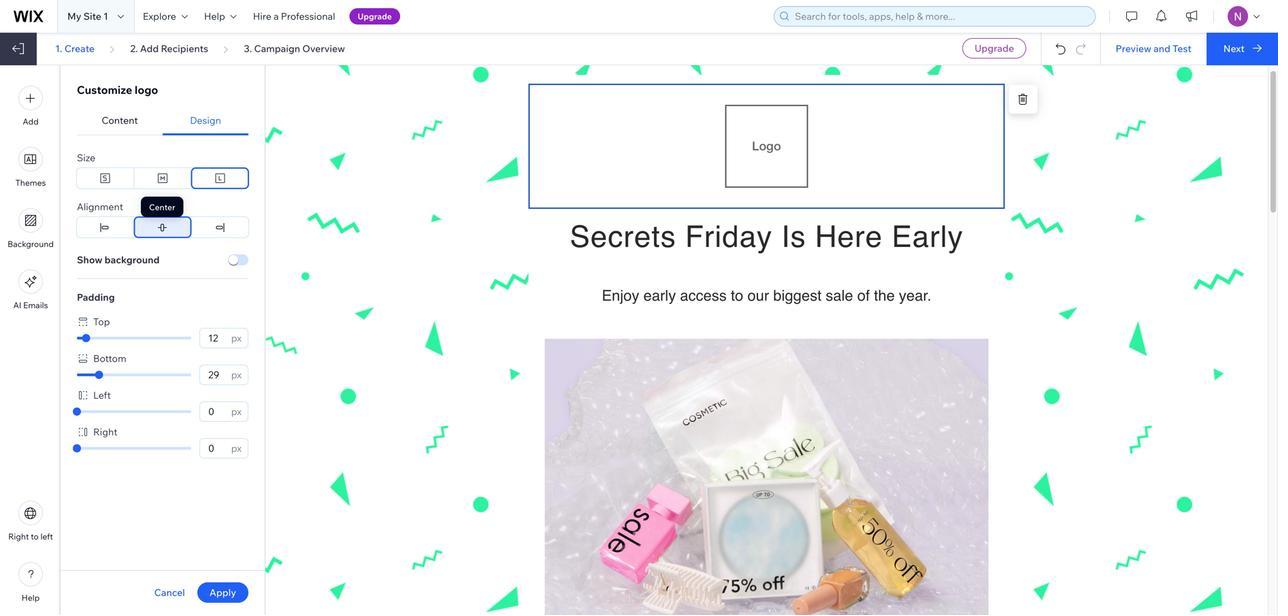 Task type: vqa. For each thing, say whether or not it's contained in the screenshot.
Upgrade
yes



Task type: describe. For each thing, give the bounding box(es) containing it.
3. campaign overview link
[[244, 43, 345, 55]]

create
[[65, 43, 95, 54]]

hire a professional
[[253, 10, 335, 22]]

apply
[[210, 587, 236, 599]]

left
[[93, 390, 111, 401]]

design
[[190, 114, 221, 126]]

background
[[105, 254, 160, 266]]

1 vertical spatial help button
[[18, 563, 43, 603]]

my site 1
[[67, 10, 108, 22]]

next
[[1224, 43, 1245, 54]]

0 vertical spatial upgrade button
[[350, 8, 400, 25]]

and
[[1154, 43, 1171, 54]]

a
[[274, 10, 279, 22]]

1.
[[55, 43, 62, 54]]

emails
[[23, 300, 48, 311]]

the
[[875, 287, 895, 304]]

sale
[[826, 287, 854, 304]]

0 vertical spatial add
[[140, 43, 159, 54]]

ai
[[13, 300, 21, 311]]

px for right
[[231, 443, 242, 455]]

background
[[8, 239, 54, 249]]

apply button
[[197, 583, 249, 603]]

secrets friday is here early
[[570, 220, 964, 254]]

1 horizontal spatial to
[[731, 287, 744, 304]]

preview and test
[[1116, 43, 1192, 54]]

themes
[[15, 178, 46, 188]]

hire
[[253, 10, 272, 22]]

biggest
[[774, 287, 822, 304]]

preview
[[1116, 43, 1152, 54]]

left
[[40, 532, 53, 542]]

right to left
[[8, 532, 53, 542]]

is
[[782, 220, 807, 254]]

customize
[[77, 83, 132, 97]]

customize logo
[[77, 83, 158, 97]]

explore
[[143, 10, 176, 22]]

ai emails button
[[13, 270, 48, 311]]

professional
[[281, 10, 335, 22]]

cancel button
[[154, 587, 185, 599]]

content
[[102, 114, 138, 126]]

our
[[748, 287, 770, 304]]



Task type: locate. For each thing, give the bounding box(es) containing it.
padding
[[77, 291, 115, 303]]

to left our
[[731, 287, 744, 304]]

0 vertical spatial upgrade
[[358, 11, 392, 21]]

3.
[[244, 43, 252, 54]]

px
[[231, 332, 242, 344], [231, 369, 242, 381], [231, 406, 242, 418], [231, 443, 242, 455]]

0 horizontal spatial upgrade button
[[350, 8, 400, 25]]

secrets
[[570, 220, 677, 254]]

right for right
[[93, 426, 118, 438]]

px for left
[[231, 406, 242, 418]]

center
[[149, 202, 175, 212]]

right
[[93, 426, 118, 438], [8, 532, 29, 542]]

1 horizontal spatial upgrade button
[[963, 38, 1027, 59]]

2.
[[130, 43, 138, 54]]

design button
[[163, 106, 249, 136]]

3 px from the top
[[231, 406, 242, 418]]

add up themes button
[[23, 116, 39, 127]]

recipients
[[161, 43, 208, 54]]

1 vertical spatial add
[[23, 116, 39, 127]]

1. create link
[[55, 43, 95, 55]]

px for bottom
[[231, 369, 242, 381]]

0 horizontal spatial right
[[8, 532, 29, 542]]

next button
[[1207, 33, 1279, 65]]

show background
[[77, 254, 160, 266]]

0 horizontal spatial to
[[31, 532, 39, 542]]

year.
[[900, 287, 932, 304]]

background button
[[8, 208, 54, 249]]

upgrade button right professional
[[350, 8, 400, 25]]

ai emails
[[13, 300, 48, 311]]

1 vertical spatial help
[[22, 593, 40, 603]]

help
[[204, 10, 225, 22], [22, 593, 40, 603]]

upgrade button
[[350, 8, 400, 25], [963, 38, 1027, 59]]

tab list
[[77, 106, 249, 136]]

help button left hire
[[196, 0, 245, 33]]

0 vertical spatial right
[[93, 426, 118, 438]]

1
[[104, 10, 108, 22]]

4 px from the top
[[231, 443, 242, 455]]

1 vertical spatial to
[[31, 532, 39, 542]]

of
[[858, 287, 870, 304]]

0 horizontal spatial help button
[[18, 563, 43, 603]]

None text field
[[204, 366, 227, 385]]

upgrade
[[358, 11, 392, 21], [975, 42, 1015, 54]]

1 horizontal spatial add
[[140, 43, 159, 54]]

help down right to left
[[22, 593, 40, 603]]

right to left button
[[8, 501, 53, 542]]

alignment
[[77, 201, 123, 213]]

1 horizontal spatial help
[[204, 10, 225, 22]]

upgrade right professional
[[358, 11, 392, 21]]

3. campaign overview
[[244, 43, 345, 54]]

1 px from the top
[[231, 332, 242, 344]]

add right 2.
[[140, 43, 159, 54]]

access
[[681, 287, 727, 304]]

2. add recipients
[[130, 43, 208, 54]]

0 vertical spatial help button
[[196, 0, 245, 33]]

enjoy early access to our biggest sale of the year.
[[602, 287, 932, 304]]

tab list containing content
[[77, 106, 249, 136]]

early
[[892, 220, 964, 254]]

px for top
[[231, 332, 242, 344]]

2. add recipients link
[[130, 43, 208, 55]]

None text field
[[204, 329, 227, 348], [204, 402, 227, 422], [204, 439, 227, 458], [204, 329, 227, 348], [204, 402, 227, 422], [204, 439, 227, 458]]

bottom
[[93, 353, 126, 365]]

1 vertical spatial upgrade button
[[963, 38, 1027, 59]]

test
[[1173, 43, 1192, 54]]

site
[[84, 10, 101, 22]]

Search for tools, apps, help & more... field
[[791, 7, 1092, 26]]

cancel
[[154, 587, 185, 599]]

show
[[77, 254, 103, 266]]

campaign
[[254, 43, 300, 54]]

right left left
[[8, 532, 29, 542]]

themes button
[[15, 147, 46, 188]]

0 vertical spatial to
[[731, 287, 744, 304]]

add inside "button"
[[23, 116, 39, 127]]

add
[[140, 43, 159, 54], [23, 116, 39, 127]]

0 horizontal spatial help
[[22, 593, 40, 603]]

0 vertical spatial help
[[204, 10, 225, 22]]

enjoy
[[602, 287, 640, 304]]

right inside button
[[8, 532, 29, 542]]

right down left
[[93, 426, 118, 438]]

1. create
[[55, 43, 95, 54]]

to
[[731, 287, 744, 304], [31, 532, 39, 542]]

help button down right to left
[[18, 563, 43, 603]]

0 horizontal spatial upgrade
[[358, 11, 392, 21]]

top
[[93, 316, 110, 328]]

content button
[[77, 106, 163, 136]]

1 vertical spatial upgrade
[[975, 42, 1015, 54]]

logo
[[135, 83, 158, 97]]

1 horizontal spatial help button
[[196, 0, 245, 33]]

help button
[[196, 0, 245, 33], [18, 563, 43, 603]]

overview
[[303, 43, 345, 54]]

0 horizontal spatial add
[[23, 116, 39, 127]]

friday
[[686, 220, 773, 254]]

help up recipients
[[204, 10, 225, 22]]

add button
[[18, 86, 43, 127]]

1 horizontal spatial right
[[93, 426, 118, 438]]

hire a professional link
[[245, 0, 344, 33]]

to inside button
[[31, 532, 39, 542]]

early
[[644, 287, 676, 304]]

right for right to left
[[8, 532, 29, 542]]

1 horizontal spatial upgrade
[[975, 42, 1015, 54]]

upgrade down search for tools, apps, help & more... field
[[975, 42, 1015, 54]]

my
[[67, 10, 81, 22]]

upgrade button down search for tools, apps, help & more... field
[[963, 38, 1027, 59]]

1 vertical spatial right
[[8, 532, 29, 542]]

size
[[77, 152, 95, 164]]

to left left
[[31, 532, 39, 542]]

2 px from the top
[[231, 369, 242, 381]]

here
[[816, 220, 883, 254]]



